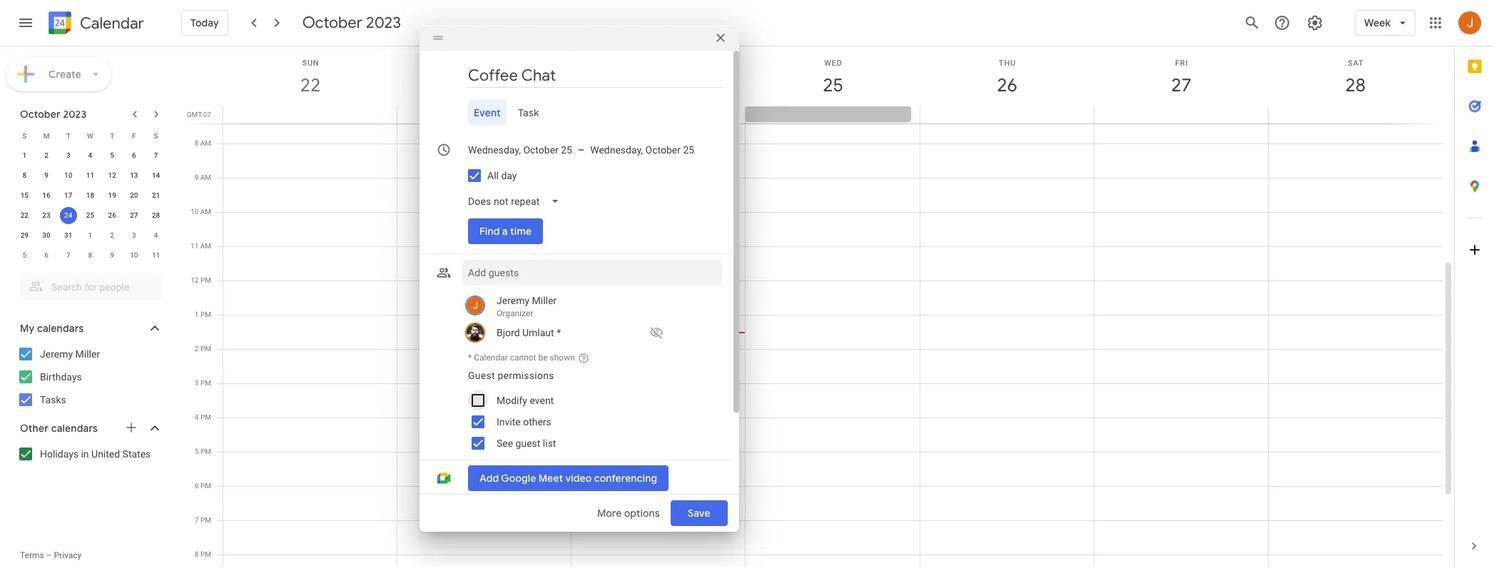 Task type: describe. For each thing, give the bounding box(es) containing it.
november 6 element
[[38, 247, 55, 264]]

other calendars
[[20, 422, 98, 435]]

november 11 element
[[147, 247, 165, 264]]

29
[[20, 231, 29, 239]]

other calendars button
[[3, 417, 177, 440]]

row containing 8
[[14, 166, 167, 186]]

20
[[130, 191, 138, 199]]

8 for 8 am
[[195, 139, 199, 147]]

week
[[1365, 16, 1391, 29]]

my calendars
[[20, 322, 84, 335]]

task
[[518, 106, 539, 119]]

1 for the november 1 element on the top left of page
[[88, 231, 92, 239]]

event
[[530, 395, 554, 406]]

main drawer image
[[17, 14, 34, 31]]

End date text field
[[590, 141, 695, 159]]

calendars for my calendars
[[37, 322, 84, 335]]

in
[[81, 448, 89, 460]]

2 cell from the left
[[398, 106, 572, 123]]

8 am
[[195, 139, 211, 147]]

privacy link
[[54, 550, 82, 560]]

28 inside october 2023 grid
[[152, 211, 160, 219]]

23
[[42, 211, 50, 219]]

1 vertical spatial calendar
[[474, 353, 508, 363]]

time
[[510, 225, 532, 238]]

fri 27
[[1171, 59, 1191, 97]]

27 element
[[126, 207, 143, 224]]

2 for 2 pm
[[195, 345, 199, 353]]

3 pm
[[195, 379, 211, 387]]

14
[[152, 171, 160, 179]]

18
[[86, 191, 94, 199]]

others
[[523, 416, 552, 428]]

* inside bjord umlaut tree item
[[557, 327, 561, 338]]

24
[[64, 211, 72, 219]]

1 vertical spatial october 2023
[[20, 108, 87, 121]]

1 horizontal spatial tab list
[[1455, 46, 1495, 526]]

1 s from the left
[[22, 132, 27, 140]]

1 cell from the left
[[223, 106, 398, 123]]

16 element
[[38, 187, 55, 204]]

sat 28
[[1345, 59, 1365, 97]]

november 3 element
[[126, 227, 143, 244]]

guest
[[468, 370, 495, 381]]

states
[[122, 448, 151, 460]]

today button
[[181, 6, 228, 40]]

pm for 5 pm
[[201, 448, 211, 455]]

guests invited to this event. tree
[[463, 291, 722, 344]]

0 horizontal spatial –
[[46, 550, 52, 560]]

12 element
[[104, 167, 121, 184]]

28 link
[[1340, 69, 1373, 102]]

my calendars button
[[3, 317, 177, 340]]

pm for 1 pm
[[201, 311, 211, 318]]

0 vertical spatial 3
[[66, 151, 70, 159]]

19
[[108, 191, 116, 199]]

5 pm
[[195, 448, 211, 455]]

26 element
[[104, 207, 121, 224]]

november 9 element
[[104, 247, 121, 264]]

day
[[501, 170, 517, 181]]

privacy
[[54, 550, 82, 560]]

11 element
[[82, 167, 99, 184]]

thu 26
[[997, 59, 1017, 97]]

26 link
[[991, 69, 1024, 102]]

tasks
[[40, 394, 66, 405]]

10 for 10 am
[[191, 208, 199, 216]]

tab list containing event
[[431, 100, 722, 126]]

12 for 12
[[108, 171, 116, 179]]

Add title text field
[[468, 65, 722, 86]]

a
[[502, 225, 508, 238]]

pm for 7 pm
[[201, 516, 211, 524]]

24, today element
[[60, 207, 77, 224]]

0 horizontal spatial 2
[[44, 151, 48, 159]]

calendars for other calendars
[[51, 422, 98, 435]]

row containing 15
[[14, 186, 167, 206]]

calendar element
[[46, 9, 144, 40]]

22 inside 22 element
[[20, 211, 29, 219]]

thu
[[999, 59, 1017, 68]]

5 for the november 5 "element"
[[22, 251, 27, 259]]

jeremy miller
[[40, 348, 100, 360]]

12 for 12 pm
[[191, 276, 199, 284]]

21 element
[[147, 187, 165, 204]]

0 horizontal spatial 9
[[44, 171, 48, 179]]

6 for november 6 element in the left top of the page
[[44, 251, 48, 259]]

* calendar cannot be shown
[[468, 353, 575, 363]]

modify
[[497, 395, 528, 406]]

0 vertical spatial 4
[[88, 151, 92, 159]]

26 inside grid
[[997, 74, 1017, 97]]

14 element
[[147, 167, 165, 184]]

Start date text field
[[468, 141, 572, 159]]

11 for the november 11 element
[[152, 251, 160, 259]]

november 4 element
[[147, 227, 165, 244]]

4 cell from the left
[[920, 106, 1094, 123]]

11 for 11 am
[[191, 242, 199, 250]]

wed 25
[[822, 59, 843, 97]]

am for 10 am
[[200, 208, 211, 216]]

24 cell
[[57, 206, 79, 226]]

pm for 8 pm
[[201, 550, 211, 558]]

0 vertical spatial calendar
[[80, 13, 144, 33]]

november 10 element
[[126, 247, 143, 264]]

find
[[480, 225, 500, 238]]

other
[[20, 422, 49, 435]]

jeremy miller, organizer tree item
[[463, 291, 722, 321]]

my
[[20, 322, 35, 335]]

week button
[[1356, 6, 1416, 40]]

pm for 3 pm
[[201, 379, 211, 387]]

6 cell from the left
[[1268, 106, 1443, 123]]

calendar heading
[[77, 13, 144, 33]]

gmt-07
[[187, 111, 211, 118]]

terms link
[[20, 550, 44, 560]]

invite others
[[497, 416, 552, 428]]

today
[[191, 16, 219, 29]]

jeremy miller organizer
[[497, 295, 557, 318]]

see
[[497, 438, 513, 449]]

27 inside grid
[[1171, 74, 1191, 97]]

0 horizontal spatial 2023
[[63, 108, 87, 121]]

november 7 element
[[60, 247, 77, 264]]

28 element
[[147, 207, 165, 224]]

miller for jeremy miller organizer
[[532, 295, 557, 306]]

be
[[539, 353, 548, 363]]

2 s from the left
[[154, 132, 158, 140]]

organizer
[[497, 308, 533, 318]]

10 for november 10 element
[[130, 251, 138, 259]]

7 for november 7 element
[[66, 251, 70, 259]]

0 vertical spatial 6
[[132, 151, 136, 159]]

20 element
[[126, 187, 143, 204]]

29 element
[[16, 227, 33, 244]]

27 inside october 2023 grid
[[130, 211, 138, 219]]

15
[[20, 191, 29, 199]]

miller for jeremy miller
[[75, 348, 100, 360]]

november 2 element
[[104, 227, 121, 244]]

25 element
[[82, 207, 99, 224]]

guest permissions
[[468, 370, 554, 381]]

16
[[42, 191, 50, 199]]

10 for 10 element
[[64, 171, 72, 179]]

2 t from the left
[[110, 132, 114, 140]]

15 element
[[16, 187, 33, 204]]

25 inside 25 element
[[86, 211, 94, 219]]

modify event
[[497, 395, 554, 406]]

sat
[[1349, 59, 1364, 68]]

united
[[91, 448, 120, 460]]

3 cell from the left
[[572, 106, 746, 123]]

3 for 3 pm
[[195, 379, 199, 387]]

26 inside row group
[[108, 211, 116, 219]]

4 for november 4 element
[[154, 231, 158, 239]]

jeremy for jeremy miller
[[40, 348, 73, 360]]

6 pm
[[195, 482, 211, 490]]

am for 9 am
[[200, 173, 211, 181]]

wed
[[825, 59, 843, 68]]

13 element
[[126, 167, 143, 184]]

18 element
[[82, 187, 99, 204]]

8 pm
[[195, 550, 211, 558]]

0 vertical spatial october
[[302, 13, 363, 33]]

1 for 1 pm
[[195, 311, 199, 318]]

25 link
[[817, 69, 850, 102]]

Search for people text field
[[29, 274, 154, 300]]



Task type: locate. For each thing, give the bounding box(es) containing it.
t left f
[[110, 132, 114, 140]]

task button
[[512, 100, 545, 126]]

1 horizontal spatial 1
[[88, 231, 92, 239]]

4 down 3 pm
[[195, 413, 199, 421]]

cell down 22 link
[[223, 106, 398, 123]]

8 down the november 1 element on the top left of page
[[88, 251, 92, 259]]

25
[[822, 74, 843, 97], [86, 211, 94, 219]]

26 down the 19 element on the top of the page
[[108, 211, 116, 219]]

2 vertical spatial 2
[[195, 345, 199, 353]]

1 horizontal spatial miller
[[532, 295, 557, 306]]

birthdays
[[40, 371, 82, 383]]

grid
[[183, 46, 1455, 566]]

2 am from the top
[[200, 173, 211, 181]]

07
[[203, 111, 211, 118]]

all day
[[488, 170, 517, 181]]

1 vertical spatial 10
[[191, 208, 199, 216]]

25 down wed
[[822, 74, 843, 97]]

gmt-
[[187, 111, 203, 118]]

calendars up in
[[51, 422, 98, 435]]

27 link
[[1166, 69, 1198, 102]]

find a time button
[[468, 214, 543, 248]]

1 horizontal spatial 28
[[1345, 74, 1365, 97]]

17
[[64, 191, 72, 199]]

2 down 26 element
[[110, 231, 114, 239]]

1
[[22, 151, 27, 159], [88, 231, 92, 239], [195, 311, 199, 318]]

10 inside grid
[[191, 208, 199, 216]]

3 for november 3 "element"
[[132, 231, 136, 239]]

1 vertical spatial 2023
[[63, 108, 87, 121]]

5 down 4 pm
[[195, 448, 199, 455]]

12 up 19
[[108, 171, 116, 179]]

row inside grid
[[217, 106, 1455, 123]]

find a time
[[480, 225, 532, 238]]

miller inside the jeremy miller organizer
[[532, 295, 557, 306]]

november 5 element
[[16, 247, 33, 264]]

1 am from the top
[[200, 139, 211, 147]]

0 horizontal spatial 3
[[66, 151, 70, 159]]

0 horizontal spatial 11
[[86, 171, 94, 179]]

0 vertical spatial 27
[[1171, 74, 1191, 97]]

0 vertical spatial 5
[[110, 151, 114, 159]]

0 horizontal spatial t
[[66, 132, 71, 140]]

None search field
[[0, 268, 177, 300]]

am
[[200, 139, 211, 147], [200, 173, 211, 181], [200, 208, 211, 216], [200, 242, 211, 250]]

1 vertical spatial 5
[[22, 251, 27, 259]]

0 vertical spatial miller
[[532, 295, 557, 306]]

0 vertical spatial 7
[[154, 151, 158, 159]]

cell up start date text box
[[398, 106, 572, 123]]

0 vertical spatial 2
[[44, 151, 48, 159]]

1 horizontal spatial 7
[[154, 151, 158, 159]]

cannot
[[510, 353, 536, 363]]

Guests text field
[[468, 260, 717, 286]]

6 down 5 pm
[[195, 482, 199, 490]]

22 element
[[16, 207, 33, 224]]

2 vertical spatial 1
[[195, 311, 199, 318]]

create
[[49, 68, 81, 81]]

add other calendars image
[[124, 420, 138, 435]]

0 horizontal spatial 4
[[88, 151, 92, 159]]

2 vertical spatial 10
[[130, 251, 138, 259]]

*
[[557, 327, 561, 338], [468, 353, 472, 363]]

17 element
[[60, 187, 77, 204]]

am down '9 am'
[[200, 208, 211, 216]]

miller down my calendars dropdown button
[[75, 348, 100, 360]]

w
[[87, 132, 93, 140]]

row containing 5
[[14, 246, 167, 266]]

1 horizontal spatial 4
[[154, 231, 158, 239]]

4 pm
[[195, 413, 211, 421]]

invite
[[497, 416, 521, 428]]

5
[[110, 151, 114, 159], [22, 251, 27, 259], [195, 448, 199, 455]]

0 vertical spatial –
[[578, 144, 585, 156]]

miller
[[532, 295, 557, 306], [75, 348, 100, 360]]

9 up 16
[[44, 171, 48, 179]]

row containing s
[[14, 126, 167, 146]]

25 inside wed 25
[[822, 74, 843, 97]]

1 vertical spatial 2
[[110, 231, 114, 239]]

2
[[44, 151, 48, 159], [110, 231, 114, 239], [195, 345, 199, 353]]

umlaut
[[523, 327, 554, 338]]

* up guest
[[468, 353, 472, 363]]

row group
[[14, 146, 167, 266]]

1 horizontal spatial jeremy
[[497, 295, 530, 306]]

6 down f
[[132, 151, 136, 159]]

cell
[[223, 106, 398, 123], [398, 106, 572, 123], [572, 106, 746, 123], [920, 106, 1094, 123], [1094, 106, 1268, 123], [1268, 106, 1443, 123]]

6 for 6 pm
[[195, 482, 199, 490]]

30 element
[[38, 227, 55, 244]]

terms – privacy
[[20, 550, 82, 560]]

pm for 2 pm
[[201, 345, 211, 353]]

to element
[[578, 144, 585, 156]]

jeremy
[[497, 295, 530, 306], [40, 348, 73, 360]]

2 vertical spatial 5
[[195, 448, 199, 455]]

26 down thu on the right of the page
[[997, 74, 1017, 97]]

1 horizontal spatial calendar
[[474, 353, 508, 363]]

9 down november 2 element
[[110, 251, 114, 259]]

8 for november 8 element
[[88, 251, 92, 259]]

12 inside row
[[108, 171, 116, 179]]

pm for 6 pm
[[201, 482, 211, 490]]

pm up '2 pm'
[[201, 311, 211, 318]]

2 horizontal spatial 11
[[191, 242, 199, 250]]

5 up 12 element
[[110, 151, 114, 159]]

1 vertical spatial calendars
[[51, 422, 98, 435]]

8 down 7 pm
[[195, 550, 199, 558]]

10 up '11 am'
[[191, 208, 199, 216]]

1 horizontal spatial –
[[578, 144, 585, 156]]

0 horizontal spatial 28
[[152, 211, 160, 219]]

25 down 18 element
[[86, 211, 94, 219]]

list
[[543, 438, 556, 449]]

6 down '30' element
[[44, 251, 48, 259]]

0 vertical spatial 22
[[299, 74, 320, 97]]

5 cell from the left
[[1094, 106, 1268, 123]]

pm down 3 pm
[[201, 413, 211, 421]]

2 horizontal spatial 5
[[195, 448, 199, 455]]

calendars up jeremy miller
[[37, 322, 84, 335]]

bjord
[[497, 327, 520, 338]]

pm up 1 pm
[[201, 276, 211, 284]]

2 horizontal spatial 7
[[195, 516, 199, 524]]

5 inside "element"
[[22, 251, 27, 259]]

calendars inside my calendars dropdown button
[[37, 322, 84, 335]]

1 vertical spatial 22
[[20, 211, 29, 219]]

row containing 22
[[14, 206, 167, 226]]

9
[[44, 171, 48, 179], [195, 173, 199, 181], [110, 251, 114, 259]]

0 horizontal spatial 5
[[22, 251, 27, 259]]

0 vertical spatial 2023
[[366, 13, 401, 33]]

9 am
[[195, 173, 211, 181]]

0 vertical spatial 26
[[997, 74, 1017, 97]]

1 vertical spatial miller
[[75, 348, 100, 360]]

1 horizontal spatial 5
[[110, 151, 114, 159]]

22 inside grid
[[299, 74, 320, 97]]

19 element
[[104, 187, 121, 204]]

2 vertical spatial 3
[[195, 379, 199, 387]]

jeremy up the organizer
[[497, 295, 530, 306]]

27 down 20 element
[[130, 211, 138, 219]]

f
[[132, 132, 136, 140]]

pm for 12 pm
[[201, 276, 211, 284]]

3 down the 27 element
[[132, 231, 136, 239]]

23 element
[[38, 207, 55, 224]]

cell down 27 link
[[1094, 106, 1268, 123]]

11 for the 11 element
[[86, 171, 94, 179]]

6 inside grid
[[195, 482, 199, 490]]

0 horizontal spatial 10
[[64, 171, 72, 179]]

0 horizontal spatial 27
[[130, 211, 138, 219]]

bjord umlaut tree item
[[463, 321, 722, 344]]

0 horizontal spatial 12
[[108, 171, 116, 179]]

9 up 10 am
[[195, 173, 199, 181]]

my calendars list
[[3, 343, 177, 411]]

0 vertical spatial *
[[557, 327, 561, 338]]

2023
[[366, 13, 401, 33], [63, 108, 87, 121]]

1 horizontal spatial 22
[[299, 74, 320, 97]]

28 down 21 element
[[152, 211, 160, 219]]

0 horizontal spatial 22
[[20, 211, 29, 219]]

cell down 26 link
[[920, 106, 1094, 123]]

28 down sat at the right of the page
[[1345, 74, 1365, 97]]

31
[[64, 231, 72, 239]]

12 down '11 am'
[[191, 276, 199, 284]]

november 1 element
[[82, 227, 99, 244]]

31 element
[[60, 227, 77, 244]]

21
[[152, 191, 160, 199]]

guest
[[516, 438, 541, 449]]

4 inside grid
[[195, 413, 199, 421]]

1 inside grid
[[195, 311, 199, 318]]

bjord umlaut *
[[497, 327, 561, 338]]

5 inside grid
[[195, 448, 199, 455]]

october 2023
[[302, 13, 401, 33], [20, 108, 87, 121]]

8 for 8 pm
[[195, 550, 199, 558]]

1 vertical spatial 7
[[66, 251, 70, 259]]

– right the terms link
[[46, 550, 52, 560]]

11 up 18
[[86, 171, 94, 179]]

10 am
[[191, 208, 211, 216]]

1 down 25 element
[[88, 231, 92, 239]]

1 horizontal spatial 12
[[191, 276, 199, 284]]

1 vertical spatial 28
[[152, 211, 160, 219]]

2 down m
[[44, 151, 48, 159]]

permissions
[[498, 370, 554, 381]]

am down 8 am
[[200, 173, 211, 181]]

13
[[130, 171, 138, 179]]

4 down w
[[88, 151, 92, 159]]

4 down 28 element
[[154, 231, 158, 239]]

t left w
[[66, 132, 71, 140]]

6 pm from the top
[[201, 448, 211, 455]]

3 down '2 pm'
[[195, 379, 199, 387]]

pm down '2 pm'
[[201, 379, 211, 387]]

1 horizontal spatial october 2023
[[302, 13, 401, 33]]

11 down november 4 element
[[152, 251, 160, 259]]

0 horizontal spatial 7
[[66, 251, 70, 259]]

– left the end date text box
[[578, 144, 585, 156]]

am down 07
[[200, 139, 211, 147]]

2 for november 2 element
[[110, 231, 114, 239]]

see guest list
[[497, 438, 556, 449]]

group
[[463, 364, 722, 454]]

7 down 31 element
[[66, 251, 70, 259]]

2 up 3 pm
[[195, 345, 199, 353]]

calendar up create
[[80, 13, 144, 33]]

settings menu image
[[1307, 14, 1324, 31]]

0 horizontal spatial s
[[22, 132, 27, 140]]

2 horizontal spatial 1
[[195, 311, 199, 318]]

8 up 15
[[22, 171, 27, 179]]

8 down gmt-
[[195, 139, 199, 147]]

row containing 29
[[14, 226, 167, 246]]

1 horizontal spatial 26
[[997, 74, 1017, 97]]

1 horizontal spatial 25
[[822, 74, 843, 97]]

7 pm from the top
[[201, 482, 211, 490]]

am for 8 am
[[200, 139, 211, 147]]

1 horizontal spatial 11
[[152, 251, 160, 259]]

11 am
[[191, 242, 211, 250]]

4 for 4 pm
[[195, 413, 199, 421]]

pm up 3 pm
[[201, 345, 211, 353]]

jeremy for jeremy miller organizer
[[497, 295, 530, 306]]

pm down 6 pm at the bottom left of the page
[[201, 516, 211, 524]]

2 vertical spatial 6
[[195, 482, 199, 490]]

1 horizontal spatial s
[[154, 132, 158, 140]]

1 horizontal spatial 9
[[110, 251, 114, 259]]

october 2023 up sun
[[302, 13, 401, 33]]

0 vertical spatial 11
[[86, 171, 94, 179]]

1 vertical spatial october
[[20, 108, 61, 121]]

1 pm from the top
[[201, 276, 211, 284]]

am for 11 am
[[200, 242, 211, 250]]

7 down 6 pm at the bottom left of the page
[[195, 516, 199, 524]]

all
[[488, 170, 499, 181]]

1 up 15
[[22, 151, 27, 159]]

group containing guest permissions
[[463, 364, 722, 454]]

5 down '29' element
[[22, 251, 27, 259]]

2 vertical spatial 7
[[195, 516, 199, 524]]

pm down 5 pm
[[201, 482, 211, 490]]

2 pm
[[195, 345, 211, 353]]

2 vertical spatial 11
[[152, 251, 160, 259]]

2 horizontal spatial 6
[[195, 482, 199, 490]]

event
[[474, 106, 501, 119]]

fri
[[1176, 59, 1189, 68]]

7
[[154, 151, 158, 159], [66, 251, 70, 259], [195, 516, 199, 524]]

3 up 10 element
[[66, 151, 70, 159]]

4 am from the top
[[200, 242, 211, 250]]

m
[[43, 132, 50, 140]]

cell down 28 link
[[1268, 106, 1443, 123]]

28 inside grid
[[1345, 74, 1365, 97]]

0 vertical spatial october 2023
[[302, 13, 401, 33]]

22 down 15 element
[[20, 211, 29, 219]]

1 horizontal spatial 27
[[1171, 74, 1191, 97]]

2 horizontal spatial 2
[[195, 345, 199, 353]]

1 vertical spatial 12
[[191, 276, 199, 284]]

sun
[[302, 59, 319, 68]]

1 pm
[[195, 311, 211, 318]]

5 pm from the top
[[201, 413, 211, 421]]

october
[[302, 13, 363, 33], [20, 108, 61, 121]]

12 inside grid
[[191, 276, 199, 284]]

october 2023 up m
[[20, 108, 87, 121]]

0 vertical spatial 25
[[822, 74, 843, 97]]

2 horizontal spatial 3
[[195, 379, 199, 387]]

miller inside my calendars list
[[75, 348, 100, 360]]

11 inside grid
[[191, 242, 199, 250]]

9 for november 9 element
[[110, 251, 114, 259]]

7 for 7 pm
[[195, 516, 199, 524]]

holidays in united states
[[40, 448, 151, 460]]

27
[[1171, 74, 1191, 97], [130, 211, 138, 219]]

1 vertical spatial jeremy
[[40, 348, 73, 360]]

1 vertical spatial 11
[[191, 242, 199, 250]]

2 horizontal spatial 10
[[191, 208, 199, 216]]

6
[[132, 151, 136, 159], [44, 251, 48, 259], [195, 482, 199, 490]]

3 inside "element"
[[132, 231, 136, 239]]

0 vertical spatial 28
[[1345, 74, 1365, 97]]

0 horizontal spatial 6
[[44, 251, 48, 259]]

holidays
[[40, 448, 79, 460]]

show schedule of bjord umlaut image
[[645, 321, 668, 344]]

s left m
[[22, 132, 27, 140]]

1 vertical spatial 4
[[154, 231, 158, 239]]

pm down 4 pm
[[201, 448, 211, 455]]

0 vertical spatial 12
[[108, 171, 116, 179]]

october up sun
[[302, 13, 363, 33]]

0 vertical spatial jeremy
[[497, 295, 530, 306]]

0 horizontal spatial october
[[20, 108, 61, 121]]

row
[[217, 106, 1455, 123], [14, 126, 167, 146], [14, 146, 167, 166], [14, 166, 167, 186], [14, 186, 167, 206], [14, 206, 167, 226], [14, 226, 167, 246], [14, 246, 167, 266]]

1 vertical spatial *
[[468, 353, 472, 363]]

2 pm from the top
[[201, 311, 211, 318]]

* right umlaut
[[557, 327, 561, 338]]

1 vertical spatial 27
[[130, 211, 138, 219]]

9 pm from the top
[[201, 550, 211, 558]]

12 pm
[[191, 276, 211, 284]]

22 down sun
[[299, 74, 320, 97]]

2 vertical spatial 4
[[195, 413, 199, 421]]

–
[[578, 144, 585, 156], [46, 550, 52, 560]]

cell up the end date text box
[[572, 106, 746, 123]]

2 horizontal spatial 4
[[195, 413, 199, 421]]

7 up 14 in the left of the page
[[154, 151, 158, 159]]

4
[[88, 151, 92, 159], [154, 231, 158, 239], [195, 413, 199, 421]]

10 up the 17
[[64, 171, 72, 179]]

1 vertical spatial 6
[[44, 251, 48, 259]]

calendar up guest
[[474, 353, 508, 363]]

grid containing 22
[[183, 46, 1455, 566]]

9 for 9 am
[[195, 173, 199, 181]]

tab list
[[1455, 46, 1495, 526], [431, 100, 722, 126]]

10 down november 3 "element"
[[130, 251, 138, 259]]

None field
[[463, 188, 571, 214]]

event button
[[468, 100, 507, 126]]

5 for 5 pm
[[195, 448, 199, 455]]

27 down fri in the top of the page
[[1171, 74, 1191, 97]]

november 8 element
[[82, 247, 99, 264]]

8 pm from the top
[[201, 516, 211, 524]]

jeremy inside the jeremy miller organizer
[[497, 295, 530, 306]]

1 horizontal spatial t
[[110, 132, 114, 140]]

1 t from the left
[[66, 132, 71, 140]]

7 pm
[[195, 516, 211, 524]]

11 down 10 am
[[191, 242, 199, 250]]

1 down 12 pm
[[195, 311, 199, 318]]

2 horizontal spatial 9
[[195, 173, 199, 181]]

sun 22
[[299, 59, 320, 97]]

10
[[64, 171, 72, 179], [191, 208, 199, 216], [130, 251, 138, 259]]

miller up the organizer
[[532, 295, 557, 306]]

3 pm from the top
[[201, 345, 211, 353]]

9 inside grid
[[195, 173, 199, 181]]

3 am from the top
[[200, 208, 211, 216]]

jeremy up birthdays
[[40, 348, 73, 360]]

1 vertical spatial 26
[[108, 211, 116, 219]]

october up m
[[20, 108, 61, 121]]

0 horizontal spatial 26
[[108, 211, 116, 219]]

shown
[[550, 353, 575, 363]]

pm for 4 pm
[[201, 413, 211, 421]]

october 2023 grid
[[14, 126, 167, 266]]

calendar
[[80, 13, 144, 33], [474, 353, 508, 363]]

pm down 7 pm
[[201, 550, 211, 558]]

calendars inside other calendars dropdown button
[[51, 422, 98, 435]]

row containing 1
[[14, 146, 167, 166]]

am up 12 pm
[[200, 242, 211, 250]]

terms
[[20, 550, 44, 560]]

30
[[42, 231, 50, 239]]

10 element
[[60, 167, 77, 184]]

0 vertical spatial 1
[[22, 151, 27, 159]]

s
[[22, 132, 27, 140], [154, 132, 158, 140]]

row group containing 1
[[14, 146, 167, 266]]

s right f
[[154, 132, 158, 140]]

jeremy inside my calendars list
[[40, 348, 73, 360]]

4 pm from the top
[[201, 379, 211, 387]]

7 inside grid
[[195, 516, 199, 524]]

1 horizontal spatial 2023
[[366, 13, 401, 33]]



Task type: vqa. For each thing, say whether or not it's contained in the screenshot.


